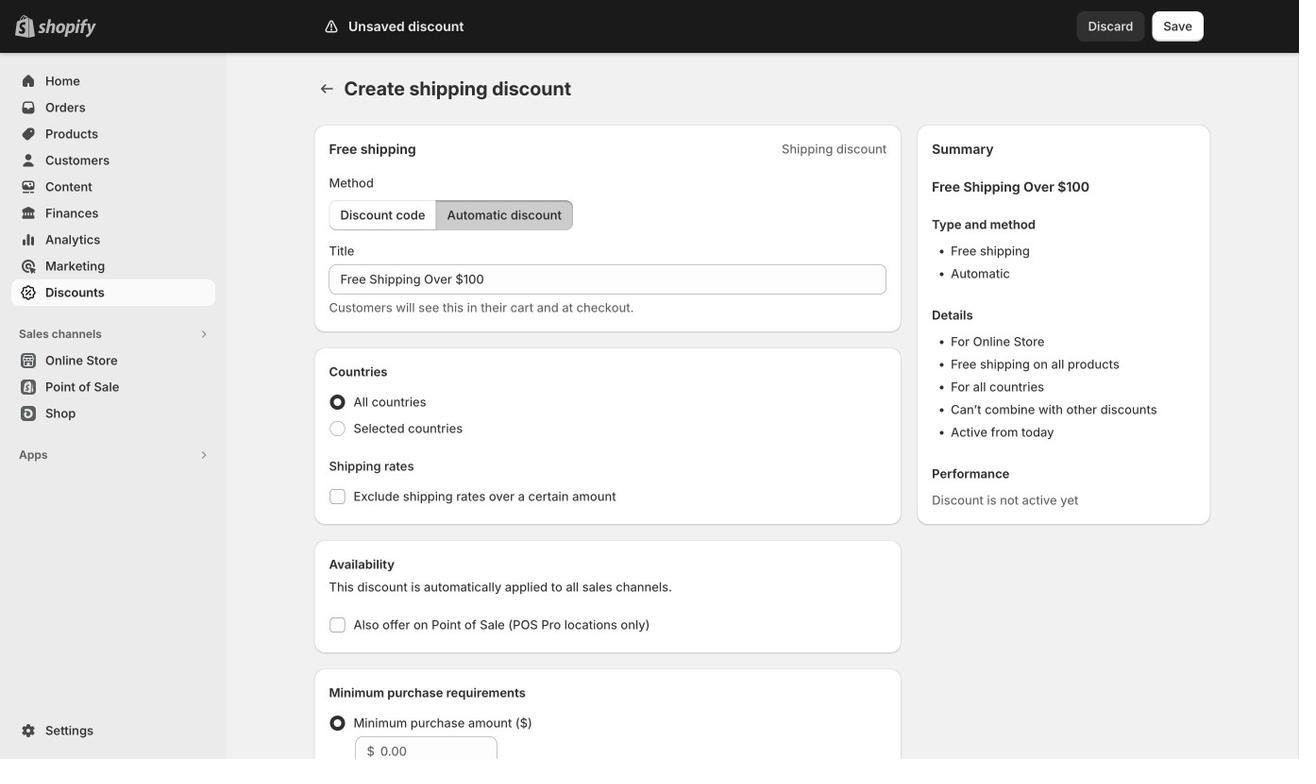 Task type: locate. For each thing, give the bounding box(es) containing it.
shopify image
[[38, 19, 96, 38]]

None text field
[[329, 264, 887, 295]]



Task type: describe. For each thing, give the bounding box(es) containing it.
0.00 text field
[[381, 737, 497, 759]]



Task type: vqa. For each thing, say whether or not it's contained in the screenshot.
"robinsongreg175@gmail.com"
no



